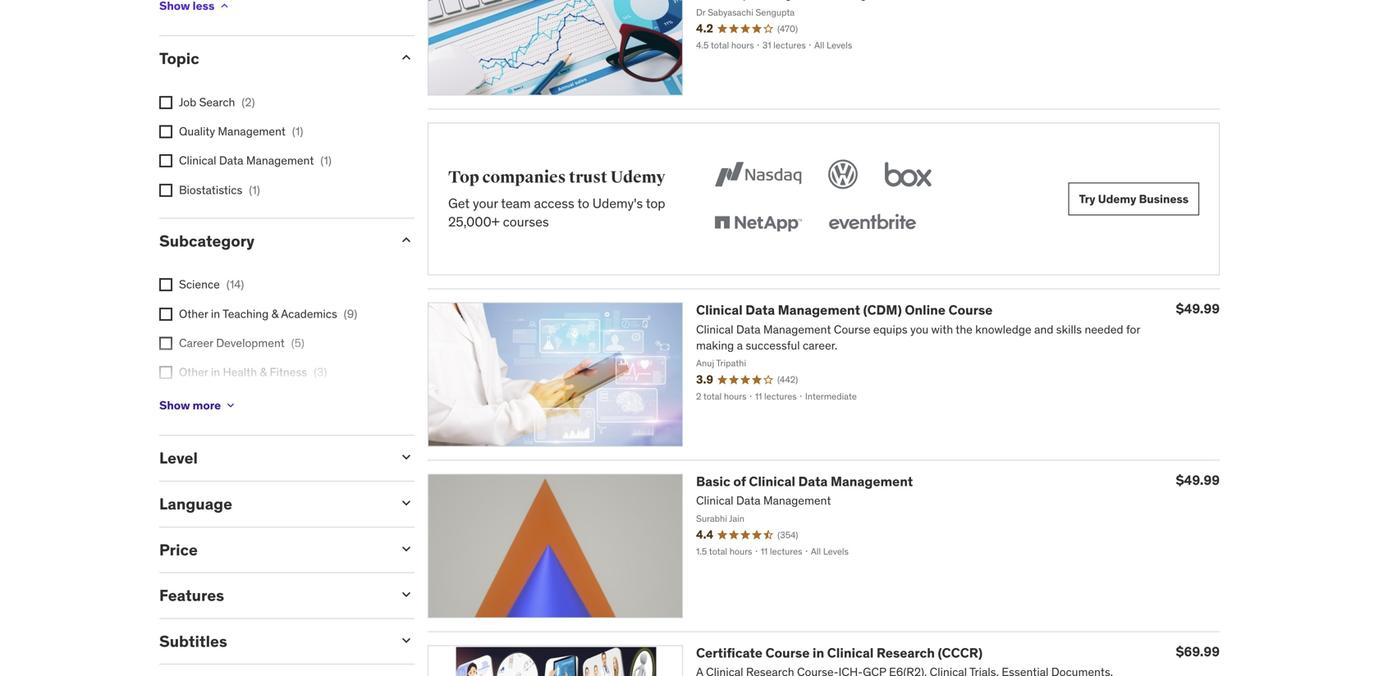 Task type: describe. For each thing, give the bounding box(es) containing it.
xsmall image inside show more button
[[224, 399, 237, 412]]

team
[[501, 195, 531, 212]]

subtitles
[[159, 632, 227, 651]]

language
[[159, 494, 232, 514]]

2 vertical spatial data
[[798, 473, 828, 490]]

xsmall image for quality management
[[159, 125, 172, 138]]

try udemy business
[[1079, 192, 1189, 206]]

business
[[1139, 192, 1189, 206]]

price button
[[159, 540, 385, 560]]

udemy's
[[593, 195, 643, 212]]

courses
[[503, 214, 549, 230]]

your
[[473, 195, 498, 212]]

volkswagen image
[[825, 157, 861, 193]]

basic of clinical data management
[[696, 473, 913, 490]]

& for fitness
[[260, 365, 267, 380]]

small image for subtitles
[[398, 633, 415, 649]]

top
[[646, 195, 666, 212]]

small image for features
[[398, 587, 415, 603]]

(5)
[[291, 336, 305, 351]]

xsmall image for job search
[[159, 96, 172, 109]]

2 horizontal spatial (1)
[[321, 153, 332, 168]]

(2)
[[242, 95, 255, 110]]

quality
[[179, 124, 215, 139]]

udemy inside the top companies trust udemy get your team access to udemy's top 25,000+ courses
[[611, 168, 666, 188]]

data for clinical data management (1)
[[219, 153, 243, 168]]

try udemy business link
[[1069, 183, 1200, 216]]

netapp image
[[711, 206, 805, 242]]

level
[[159, 448, 198, 468]]

clinical data management (1)
[[179, 153, 332, 168]]

development
[[216, 336, 285, 351]]

2 vertical spatial (1)
[[249, 183, 260, 197]]

show
[[159, 398, 190, 413]]

0 vertical spatial course
[[949, 302, 993, 319]]

subcategory button
[[159, 231, 385, 251]]

price
[[159, 540, 198, 560]]

biostatistics (1)
[[179, 183, 260, 197]]

(cccr)
[[938, 645, 983, 662]]

xsmall image for career
[[159, 337, 172, 350]]

of
[[734, 473, 746, 490]]

certificate
[[696, 645, 763, 662]]

$49.99 for basic of clinical data management
[[1176, 472, 1220, 489]]

small image for price
[[398, 541, 415, 557]]

25,000+
[[448, 214, 500, 230]]

to
[[578, 195, 589, 212]]

show more
[[159, 398, 221, 413]]

quality management (1)
[[179, 124, 303, 139]]

(14)
[[226, 277, 244, 292]]

subcategory
[[159, 231, 255, 251]]

basic
[[696, 473, 731, 490]]

job search (2)
[[179, 95, 255, 110]]

small image for subcategory
[[398, 232, 415, 248]]

language button
[[159, 494, 385, 514]]

other in teaching & academics (9)
[[179, 307, 357, 321]]

try
[[1079, 192, 1096, 206]]

(9)
[[344, 307, 357, 321]]

(cdm)
[[863, 302, 902, 319]]

subtitles button
[[159, 632, 385, 651]]

in for teaching
[[211, 307, 220, 321]]

other in health & fitness (3)
[[179, 365, 327, 380]]



Task type: vqa. For each thing, say whether or not it's contained in the screenshot.
bottommost &
yes



Task type: locate. For each thing, give the bounding box(es) containing it.
health
[[223, 365, 257, 380]]

in
[[211, 307, 220, 321], [211, 365, 220, 380], [813, 645, 824, 662]]

search
[[199, 95, 235, 110]]

1 horizontal spatial course
[[949, 302, 993, 319]]

xsmall image
[[159, 184, 172, 197], [159, 279, 172, 292], [159, 337, 172, 350]]

0 vertical spatial xsmall image
[[159, 184, 172, 197]]

teaching
[[223, 307, 269, 321]]

xsmall image left career
[[159, 337, 172, 350]]

xsmall image left science
[[159, 279, 172, 292]]

1 vertical spatial udemy
[[1098, 192, 1137, 206]]

2 horizontal spatial data
[[798, 473, 828, 490]]

level button
[[159, 448, 385, 468]]

0 horizontal spatial udemy
[[611, 168, 666, 188]]

$49.99 for clinical data management (cdm) online course
[[1176, 301, 1220, 318]]

certificate course in clinical research (cccr) link
[[696, 645, 983, 662]]

xsmall image for other in teaching & academics
[[159, 308, 172, 321]]

1 vertical spatial course
[[766, 645, 810, 662]]

basic of clinical data management link
[[696, 473, 913, 490]]

companies
[[482, 168, 566, 188]]

other for other in teaching & academics (9)
[[179, 307, 208, 321]]

& right health
[[260, 365, 267, 380]]

1 small image from the top
[[398, 449, 415, 466]]

1 other from the top
[[179, 307, 208, 321]]

1 xsmall image from the top
[[159, 184, 172, 197]]

3 small image from the top
[[398, 495, 415, 512]]

(3)
[[314, 365, 327, 380]]

fitness
[[270, 365, 307, 380]]

1 vertical spatial (1)
[[321, 153, 332, 168]]

1 vertical spatial data
[[746, 302, 775, 319]]

1 vertical spatial $49.99
[[1176, 472, 1220, 489]]

topic
[[159, 49, 199, 68]]

features
[[159, 586, 224, 606]]

0 vertical spatial (1)
[[292, 124, 303, 139]]

show more button
[[159, 389, 237, 422]]

3 xsmall image from the top
[[159, 337, 172, 350]]

get
[[448, 195, 470, 212]]

small image
[[398, 449, 415, 466], [398, 633, 415, 649]]

science (14)
[[179, 277, 244, 292]]

udemy right the try
[[1098, 192, 1137, 206]]

0 horizontal spatial data
[[219, 153, 243, 168]]

data for clinical data management (cdm) online course
[[746, 302, 775, 319]]

management
[[218, 124, 286, 139], [246, 153, 314, 168], [778, 302, 860, 319], [831, 473, 913, 490]]

small image for topic
[[398, 49, 415, 66]]

small image for level
[[398, 449, 415, 466]]

(1)
[[292, 124, 303, 139], [321, 153, 332, 168], [249, 183, 260, 197]]

academics
[[281, 307, 337, 321]]

career
[[179, 336, 213, 351]]

$69.99
[[1176, 644, 1220, 660]]

& for academics
[[271, 307, 279, 321]]

$49.99
[[1176, 301, 1220, 318], [1176, 472, 1220, 489]]

other up career
[[179, 307, 208, 321]]

data
[[219, 153, 243, 168], [746, 302, 775, 319], [798, 473, 828, 490]]

features button
[[159, 586, 385, 606]]

0 vertical spatial &
[[271, 307, 279, 321]]

small image
[[398, 49, 415, 66], [398, 232, 415, 248], [398, 495, 415, 512], [398, 541, 415, 557], [398, 587, 415, 603]]

2 small image from the top
[[398, 633, 415, 649]]

&
[[271, 307, 279, 321], [260, 365, 267, 380]]

course
[[949, 302, 993, 319], [766, 645, 810, 662]]

1 horizontal spatial &
[[271, 307, 279, 321]]

course right certificate
[[766, 645, 810, 662]]

xsmall image for science
[[159, 279, 172, 292]]

1 small image from the top
[[398, 49, 415, 66]]

0 vertical spatial in
[[211, 307, 220, 321]]

1 vertical spatial in
[[211, 365, 220, 380]]

more
[[193, 398, 221, 413]]

small image for language
[[398, 495, 415, 512]]

udemy
[[611, 168, 666, 188], [1098, 192, 1137, 206]]

2 $49.99 from the top
[[1176, 472, 1220, 489]]

top companies trust udemy get your team access to udemy's top 25,000+ courses
[[448, 168, 666, 230]]

1 horizontal spatial (1)
[[292, 124, 303, 139]]

career development (5)
[[179, 336, 305, 351]]

clinical data management (cdm) online course link
[[696, 302, 993, 319]]

other for other in health & fitness (3)
[[179, 365, 208, 380]]

clinical
[[179, 153, 216, 168], [696, 302, 743, 319], [749, 473, 796, 490], [827, 645, 874, 662]]

nasdaq image
[[711, 157, 805, 193]]

box image
[[881, 157, 936, 193]]

1 horizontal spatial data
[[746, 302, 775, 319]]

online
[[905, 302, 946, 319]]

other down career
[[179, 365, 208, 380]]

4 small image from the top
[[398, 541, 415, 557]]

course right online
[[949, 302, 993, 319]]

& right teaching
[[271, 307, 279, 321]]

industry
[[179, 394, 221, 409]]

5 small image from the top
[[398, 587, 415, 603]]

2 vertical spatial xsmall image
[[159, 337, 172, 350]]

0 vertical spatial udemy
[[611, 168, 666, 188]]

eventbrite image
[[825, 206, 919, 242]]

0 vertical spatial data
[[219, 153, 243, 168]]

research
[[877, 645, 935, 662]]

0 horizontal spatial &
[[260, 365, 267, 380]]

certificate course in clinical research (cccr)
[[696, 645, 983, 662]]

xsmall image for other in health & fitness
[[159, 366, 172, 379]]

top
[[448, 168, 479, 188]]

0 vertical spatial other
[[179, 307, 208, 321]]

xsmall image for biostatistics
[[159, 184, 172, 197]]

2 vertical spatial in
[[813, 645, 824, 662]]

2 small image from the top
[[398, 232, 415, 248]]

clinical data management (cdm) online course
[[696, 302, 993, 319]]

1 vertical spatial small image
[[398, 633, 415, 649]]

udemy up top
[[611, 168, 666, 188]]

topic button
[[159, 49, 385, 68]]

1 vertical spatial &
[[260, 365, 267, 380]]

1 vertical spatial xsmall image
[[159, 279, 172, 292]]

job
[[179, 95, 196, 110]]

science
[[179, 277, 220, 292]]

1 horizontal spatial udemy
[[1098, 192, 1137, 206]]

1 vertical spatial other
[[179, 365, 208, 380]]

1 $49.99 from the top
[[1176, 301, 1220, 318]]

trust
[[569, 168, 608, 188]]

xsmall image
[[218, 0, 231, 13], [159, 96, 172, 109], [159, 125, 172, 138], [159, 155, 172, 168], [159, 308, 172, 321], [159, 366, 172, 379], [224, 399, 237, 412]]

0 vertical spatial $49.99
[[1176, 301, 1220, 318]]

xsmall image left the biostatistics
[[159, 184, 172, 197]]

other
[[179, 307, 208, 321], [179, 365, 208, 380]]

0 horizontal spatial (1)
[[249, 183, 260, 197]]

2 other from the top
[[179, 365, 208, 380]]

access
[[534, 195, 575, 212]]

0 horizontal spatial course
[[766, 645, 810, 662]]

in for health
[[211, 365, 220, 380]]

2 xsmall image from the top
[[159, 279, 172, 292]]

biostatistics
[[179, 183, 242, 197]]

0 vertical spatial small image
[[398, 449, 415, 466]]

xsmall image for clinical data management
[[159, 155, 172, 168]]



